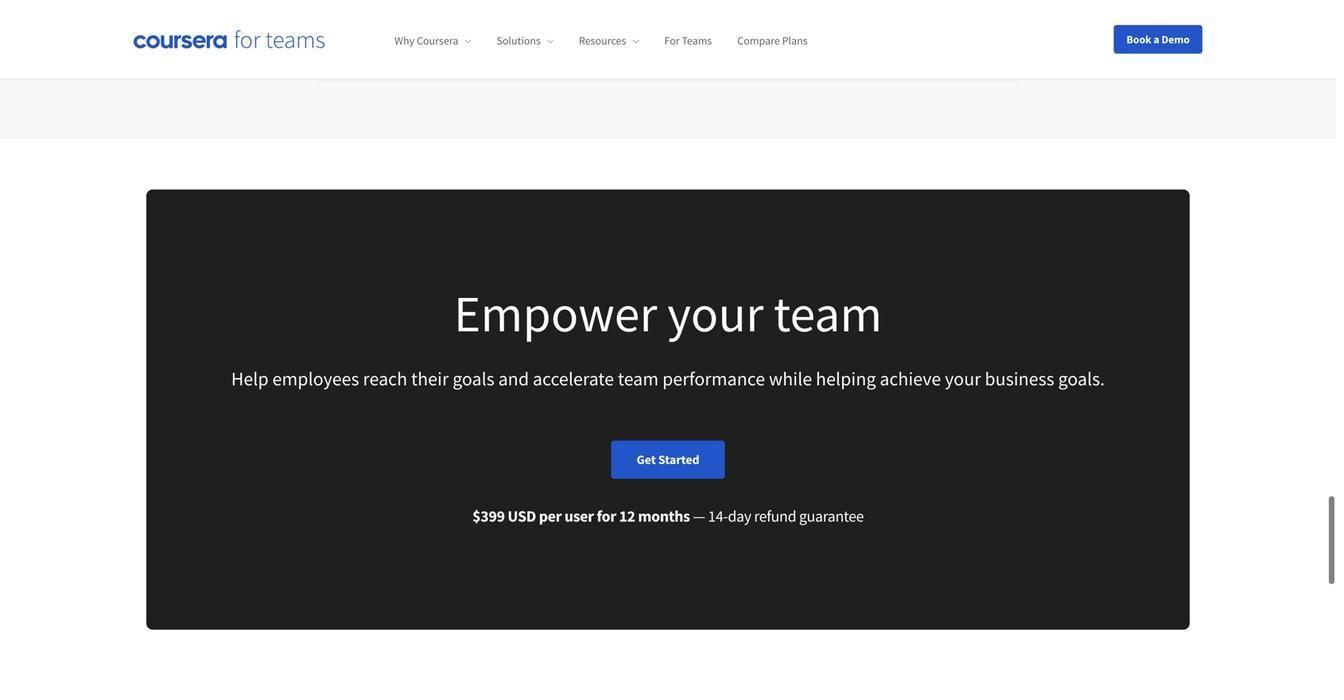 Task type: vqa. For each thing, say whether or not it's contained in the screenshot.
Instructor
no



Task type: locate. For each thing, give the bounding box(es) containing it.
your up "performance"
[[668, 279, 764, 343]]

help left employees in the left bottom of the page
[[231, 364, 269, 388]]

0 vertical spatial your
[[668, 279, 764, 343]]

reach
[[363, 364, 408, 388]]

resources
[[579, 34, 626, 48]]

solutions
[[497, 34, 541, 48]]

0 horizontal spatial your
[[668, 279, 764, 343]]

goals
[[453, 364, 495, 388]]

team
[[774, 279, 883, 343], [618, 364, 659, 388]]

empower your team
[[454, 279, 883, 343]]

organization
[[415, 41, 496, 61]]

book
[[1127, 32, 1152, 47]]

1 vertical spatial your
[[945, 364, 982, 388]]

1 horizontal spatial team
[[774, 279, 883, 343]]

for
[[665, 34, 680, 48]]

14-
[[708, 504, 728, 524]]

get started
[[637, 449, 700, 465]]

team up helping
[[774, 279, 883, 343]]

1 horizontal spatial help
[[499, 41, 529, 61]]

helping
[[816, 364, 876, 388]]

organization help center link
[[415, 41, 573, 61]]

$399 usd per user for 12 months — 14-day refund guarantee
[[473, 504, 864, 524]]

months
[[638, 504, 690, 524]]

1 vertical spatial help
[[231, 364, 269, 388]]

solutions link
[[497, 34, 554, 48]]

demo
[[1162, 32, 1190, 47]]

0 horizontal spatial help
[[231, 364, 269, 388]]

compare plans link
[[738, 34, 808, 48]]

your
[[668, 279, 764, 343], [945, 364, 982, 388]]

refund
[[754, 504, 797, 524]]

and
[[499, 364, 529, 388]]

achieve
[[880, 364, 941, 388]]

empower
[[454, 279, 658, 343]]

0 horizontal spatial team
[[618, 364, 659, 388]]

your right achieve
[[945, 364, 982, 388]]

goals.
[[1059, 364, 1105, 388]]

help
[[499, 41, 529, 61], [231, 364, 269, 388]]

team right accelerate at the left of the page
[[618, 364, 659, 388]]

0 vertical spatial help
[[499, 41, 529, 61]]

help left "center"
[[499, 41, 529, 61]]

business
[[985, 364, 1055, 388]]

performance
[[663, 364, 765, 388]]



Task type: describe. For each thing, give the bounding box(es) containing it.
$399
[[473, 504, 505, 524]]

for teams
[[665, 34, 712, 48]]

guarantee
[[799, 504, 864, 524]]

day
[[728, 504, 752, 524]]

coursera for teams image
[[134, 30, 325, 49]]

accelerate
[[533, 364, 614, 388]]

their
[[411, 364, 449, 388]]

get started link
[[611, 438, 725, 476]]

why coursera
[[395, 34, 459, 48]]

a
[[1154, 32, 1160, 47]]

organization help center
[[415, 41, 573, 61]]

user
[[565, 504, 594, 524]]

coursera
[[417, 34, 459, 48]]

for teams link
[[665, 34, 712, 48]]

center
[[532, 41, 573, 61]]

usd
[[508, 504, 536, 524]]

compare
[[738, 34, 780, 48]]

teams
[[682, 34, 712, 48]]

while
[[769, 364, 812, 388]]

per
[[539, 504, 562, 524]]

—
[[693, 504, 706, 524]]

1 horizontal spatial your
[[945, 364, 982, 388]]

get
[[637, 449, 656, 465]]

help employees reach their goals and accelerate team performance while helping achieve your business goals.
[[231, 364, 1105, 388]]

plans
[[782, 34, 808, 48]]

why
[[395, 34, 415, 48]]

book a demo button
[[1114, 25, 1203, 54]]

0 vertical spatial team
[[774, 279, 883, 343]]

for
[[597, 504, 616, 524]]

employees
[[273, 364, 359, 388]]

book a demo
[[1127, 32, 1190, 47]]

resources link
[[579, 34, 639, 48]]

12
[[619, 504, 635, 524]]

1 vertical spatial team
[[618, 364, 659, 388]]

started
[[659, 449, 700, 465]]

why coursera link
[[395, 34, 471, 48]]

compare plans
[[738, 34, 808, 48]]



